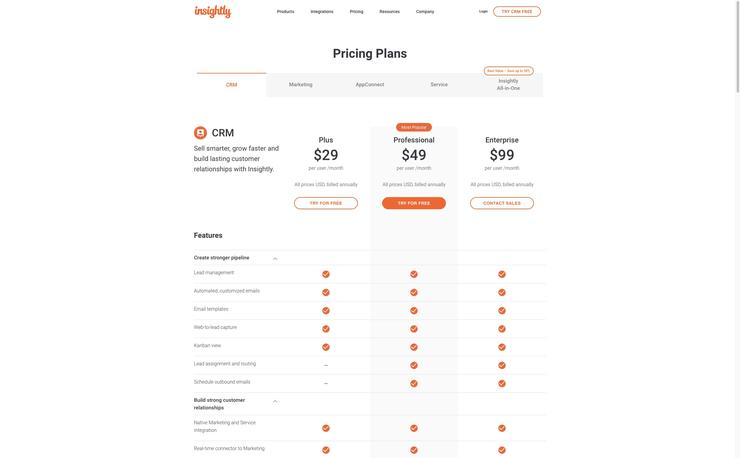 Task type: vqa. For each thing, say whether or not it's contained in the screenshot.
Service AND
yes



Task type: locate. For each thing, give the bounding box(es) containing it.
2 try for free button from the left
[[383, 197, 446, 209]]

/month down 29
[[328, 165, 344, 171]]

per inside the $ 29 per user /month
[[309, 165, 316, 171]]

3 all from the left
[[471, 182, 477, 187]]

all prices usd, billed annually for 49
[[383, 182, 446, 187]]

and for routing
[[232, 361, 240, 367]]

1 horizontal spatial annually
[[428, 182, 446, 187]]

1 vertical spatial relationships
[[194, 405, 224, 411]]

$ down professional
[[402, 146, 410, 164]]

0 horizontal spatial user
[[317, 165, 327, 171]]

relationships down lasting
[[194, 165, 232, 173]]

2 vertical spatial and
[[231, 420, 239, 426]]

crm link
[[197, 73, 267, 97]]

emails right "outbound"
[[236, 379, 251, 385]]

1 horizontal spatial billed
[[415, 182, 427, 187]]

1 horizontal spatial usd,
[[404, 182, 414, 187]]

2 horizontal spatial $
[[490, 146, 498, 164]]

2 for from the left
[[408, 201, 418, 206]]

0 horizontal spatial annually
[[340, 182, 358, 187]]

for
[[320, 201, 329, 206], [408, 201, 418, 206]]

3 prices from the left
[[478, 182, 491, 187]]

0 vertical spatial crm
[[512, 9, 521, 14]]

/month inside the $ 29 per user /month
[[328, 165, 344, 171]]

service link
[[405, 73, 474, 97]]

customized
[[220, 288, 245, 294]]

3 billed from the left
[[503, 182, 515, 187]]

2 horizontal spatial try
[[502, 9, 511, 14]]

lead
[[194, 270, 205, 276], [194, 361, 205, 367]]

3 all prices usd, billed annually from the left
[[471, 182, 534, 187]]

0 vertical spatial service
[[431, 81, 448, 88]]

2 horizontal spatial annually
[[516, 182, 534, 187]]

marketing inside products and bundles tab list
[[289, 81, 313, 88]]

contact
[[484, 201, 505, 206]]

user down 29
[[317, 165, 327, 171]]

1 horizontal spatial try for free link
[[378, 197, 451, 225]]

user down 49
[[405, 165, 415, 171]]

native marketing and service integration
[[194, 420, 256, 433]]

1 horizontal spatial try
[[398, 201, 407, 206]]

0 horizontal spatial marketing
[[209, 420, 230, 426]]

1 horizontal spatial /month
[[416, 165, 432, 171]]

per for 29
[[309, 165, 316, 171]]

2 annually from the left
[[428, 182, 446, 187]]

/month inside '$ 99 per user /month'
[[504, 165, 520, 171]]

0 horizontal spatial prices
[[302, 182, 315, 187]]

and inside native marketing and service integration
[[231, 420, 239, 426]]

per for 49
[[397, 165, 404, 171]]

user
[[317, 165, 327, 171], [405, 165, 415, 171], [493, 165, 503, 171]]

annually
[[340, 182, 358, 187], [428, 182, 446, 187], [516, 182, 534, 187]]

resources
[[380, 9, 400, 14]]

and for service
[[231, 420, 239, 426]]

0 vertical spatial pricing
[[350, 9, 364, 14]]

billed up sales on the top
[[503, 182, 515, 187]]

1 vertical spatial service
[[241, 420, 256, 426]]

and down build strong customer relationships
[[231, 420, 239, 426]]

1 horizontal spatial prices
[[390, 182, 403, 187]]

3 /month from the left
[[504, 165, 520, 171]]

billed for 49
[[415, 182, 427, 187]]

1 free from the left
[[331, 201, 343, 206]]

sell
[[194, 145, 205, 152]]

0 horizontal spatial service
[[241, 420, 256, 426]]

insightly
[[499, 78, 519, 84]]

0 vertical spatial to
[[520, 69, 523, 73]]

user down 99
[[493, 165, 503, 171]]

3 per from the left
[[485, 165, 492, 171]]

all prices usd, billed annually
[[295, 182, 358, 187], [383, 182, 446, 187], [471, 182, 534, 187]]

and left routing
[[232, 361, 240, 367]]

1 try for free link from the left
[[290, 197, 363, 225]]

user inside the $ 29 per user /month
[[317, 165, 327, 171]]

0 horizontal spatial free
[[331, 201, 343, 206]]

$ for 99
[[490, 146, 498, 164]]

1 horizontal spatial free
[[419, 201, 431, 206]]

1 horizontal spatial all
[[383, 182, 389, 187]]

usd, up contact
[[492, 182, 502, 187]]

annually for 29
[[340, 182, 358, 187]]

/month down 49
[[416, 165, 432, 171]]

usd, down the $ 29 per user /month
[[316, 182, 326, 187]]

try for free button
[[294, 197, 358, 209], [383, 197, 446, 209]]

2 horizontal spatial per
[[485, 165, 492, 171]]

1 all from the left
[[295, 182, 300, 187]]

assignment
[[206, 361, 231, 367]]

1 vertical spatial customer
[[223, 397, 245, 403]]

relationships inside sell smarter, grow faster and build lasting customer relationships with insightly.
[[194, 165, 232, 173]]

1 vertical spatial and
[[232, 361, 240, 367]]

lead for lead assignment and routing
[[194, 361, 205, 367]]

1 horizontal spatial for
[[408, 201, 418, 206]]

2 $ from the left
[[402, 146, 410, 164]]

prices for 49
[[390, 182, 403, 187]]

0 horizontal spatial try for free
[[310, 201, 343, 206]]

user inside $ 49 per user /month
[[405, 165, 415, 171]]

0 vertical spatial marketing
[[289, 81, 313, 88]]

1 horizontal spatial to
[[520, 69, 523, 73]]

integrations
[[311, 9, 334, 14]]

2 horizontal spatial all prices usd, billed annually
[[471, 182, 534, 187]]

user for 99
[[493, 165, 503, 171]]

0 horizontal spatial for
[[320, 201, 329, 206]]

0 horizontal spatial /month
[[328, 165, 344, 171]]

service inside 'link'
[[431, 81, 448, 88]]

customer
[[232, 155, 260, 163], [223, 397, 245, 403]]

try
[[502, 9, 511, 14], [310, 201, 319, 206], [398, 201, 407, 206]]

free
[[523, 9, 533, 14]]

pipeline
[[231, 255, 250, 261]]

1 relationships from the top
[[194, 165, 232, 173]]

usd, for 99
[[492, 182, 502, 187]]

faster
[[249, 145, 266, 152]]

1 horizontal spatial all prices usd, billed annually
[[383, 182, 446, 187]]

chevron up image
[[272, 255, 279, 262], [272, 398, 279, 405]]

pricing link
[[350, 8, 364, 16]]

emails for automated, customized emails
[[246, 288, 260, 294]]

1 horizontal spatial try for free button
[[383, 197, 446, 209]]

0 horizontal spatial try for free link
[[290, 197, 363, 225]]

native
[[194, 420, 208, 426]]

0 horizontal spatial all prices usd, billed annually
[[295, 182, 358, 187]]

pricing
[[350, 9, 364, 14], [333, 46, 373, 61]]

prices
[[302, 182, 315, 187], [390, 182, 403, 187], [478, 182, 491, 187]]

49
[[410, 146, 427, 164]]

$ inside $ 49 per user /month
[[402, 146, 410, 164]]

0 horizontal spatial try
[[310, 201, 319, 206]]

usd, down $ 49 per user /month on the top right of the page
[[404, 182, 414, 187]]

and right faster
[[268, 145, 279, 152]]

view
[[212, 343, 221, 349]]

1 prices from the left
[[302, 182, 315, 187]]

0 horizontal spatial all
[[295, 182, 300, 187]]

0 horizontal spatial usd,
[[316, 182, 326, 187]]

web-to-lead capture
[[194, 325, 237, 330]]

3 annually from the left
[[516, 182, 534, 187]]

1 horizontal spatial service
[[431, 81, 448, 88]]

0 vertical spatial chevron up image
[[272, 255, 279, 262]]

2 lead from the top
[[194, 361, 205, 367]]

free
[[331, 201, 343, 206], [419, 201, 431, 206]]

0 vertical spatial relationships
[[194, 165, 232, 173]]

1 horizontal spatial $
[[402, 146, 410, 164]]

$
[[314, 146, 322, 164], [402, 146, 410, 164], [490, 146, 498, 164]]

billed for 99
[[503, 182, 515, 187]]

1 /month from the left
[[328, 165, 344, 171]]

2 horizontal spatial /month
[[504, 165, 520, 171]]

all prices usd, billed annually down the $ 29 per user /month
[[295, 182, 358, 187]]

1 vertical spatial marketing
[[209, 420, 230, 426]]

2 chevron up image from the top
[[272, 398, 279, 405]]

2 try for free link from the left
[[378, 197, 451, 225]]

relationships
[[194, 165, 232, 173], [194, 405, 224, 411]]

billed down the $ 29 per user /month
[[327, 182, 339, 187]]

$ inside '$ 99 per user /month'
[[490, 146, 498, 164]]

3 user from the left
[[493, 165, 503, 171]]

best
[[488, 69, 495, 73]]

prices for 29
[[302, 182, 315, 187]]

build strong customer relationships
[[194, 397, 245, 411]]

$ for 29
[[314, 146, 322, 164]]

lead down "create"
[[194, 270, 205, 276]]

in-
[[505, 85, 511, 91]]

0 horizontal spatial per
[[309, 165, 316, 171]]

2 relationships from the top
[[194, 405, 224, 411]]

/month inside $ 49 per user /month
[[416, 165, 432, 171]]

free for second try for free button from the right
[[331, 201, 343, 206]]

/month
[[328, 165, 344, 171], [416, 165, 432, 171], [504, 165, 520, 171]]

try for free link
[[290, 197, 363, 225], [378, 197, 451, 225]]

customer right 'strong'
[[223, 397, 245, 403]]

1 billed from the left
[[327, 182, 339, 187]]

usd, for 29
[[316, 182, 326, 187]]

0 vertical spatial emails
[[246, 288, 260, 294]]

1 user from the left
[[317, 165, 327, 171]]

$ down enterprise
[[490, 146, 498, 164]]

2 /month from the left
[[416, 165, 432, 171]]

2 usd, from the left
[[404, 182, 414, 187]]

1 vertical spatial crm
[[226, 82, 237, 88]]

lead down kanban
[[194, 361, 205, 367]]

user for 49
[[405, 165, 415, 171]]

1 vertical spatial emails
[[236, 379, 251, 385]]

2 prices from the left
[[390, 182, 403, 187]]

1 horizontal spatial try for free
[[398, 201, 431, 206]]

crm
[[512, 9, 521, 14], [226, 82, 237, 88], [212, 127, 234, 139]]

29
[[322, 146, 339, 164]]

2 free from the left
[[419, 201, 431, 206]]

capture
[[221, 325, 237, 330]]

emails right customized
[[246, 288, 260, 294]]

user inside '$ 99 per user /month'
[[493, 165, 503, 171]]

pricing for pricing plans
[[333, 46, 373, 61]]

products
[[277, 9, 295, 14]]

1 annually from the left
[[340, 182, 358, 187]]

$ down plus
[[314, 146, 322, 164]]

0 horizontal spatial $
[[314, 146, 322, 164]]

to right connector
[[238, 446, 242, 452]]

contact sales link
[[466, 197, 539, 225]]

0 horizontal spatial try for free button
[[294, 197, 358, 209]]

all prices usd, billed annually up contact sales button
[[471, 182, 534, 187]]

2 horizontal spatial user
[[493, 165, 503, 171]]

billed
[[327, 182, 339, 187], [415, 182, 427, 187], [503, 182, 515, 187]]

annually for 49
[[428, 182, 446, 187]]

per
[[309, 165, 316, 171], [397, 165, 404, 171], [485, 165, 492, 171]]

2 user from the left
[[405, 165, 415, 171]]

1 vertical spatial chevron up image
[[272, 398, 279, 405]]

2 per from the left
[[397, 165, 404, 171]]

per inside $ 49 per user /month
[[397, 165, 404, 171]]

2 all prices usd, billed annually from the left
[[383, 182, 446, 187]]

0 horizontal spatial billed
[[327, 182, 339, 187]]

3 $ from the left
[[490, 146, 498, 164]]

marketing
[[289, 81, 313, 88], [209, 420, 230, 426], [244, 446, 265, 452]]

prices for 99
[[478, 182, 491, 187]]

1 all prices usd, billed annually from the left
[[295, 182, 358, 187]]

customer up with
[[232, 155, 260, 163]]

2 vertical spatial marketing
[[244, 446, 265, 452]]

2 horizontal spatial marketing
[[289, 81, 313, 88]]

1 per from the left
[[309, 165, 316, 171]]

most popular
[[402, 125, 427, 130]]

products and bundles tab list
[[197, 66, 544, 97]]

2 horizontal spatial all
[[471, 182, 477, 187]]

to right up
[[520, 69, 523, 73]]

0 vertical spatial customer
[[232, 155, 260, 163]]

annually for 99
[[516, 182, 534, 187]]

/month for 29
[[328, 165, 344, 171]]

2 horizontal spatial prices
[[478, 182, 491, 187]]

resources link
[[380, 8, 400, 16]]

1 horizontal spatial marketing
[[244, 446, 265, 452]]

try for second try for free button from left
[[398, 201, 407, 206]]

grow
[[233, 145, 247, 152]]

customer inside sell smarter, grow faster and build lasting customer relationships with insightly.
[[232, 155, 260, 163]]

integration
[[194, 428, 217, 433]]

1 usd, from the left
[[316, 182, 326, 187]]

1 horizontal spatial user
[[405, 165, 415, 171]]

/month down 99
[[504, 165, 520, 171]]

try crm free
[[502, 9, 533, 14]]

2 all from the left
[[383, 182, 389, 187]]

1 for from the left
[[320, 201, 329, 206]]

1 chevron up image from the top
[[272, 255, 279, 262]]

1 horizontal spatial per
[[397, 165, 404, 171]]

0 vertical spatial and
[[268, 145, 279, 152]]

$ inside the $ 29 per user /month
[[314, 146, 322, 164]]

to
[[520, 69, 523, 73], [238, 446, 242, 452]]

1 lead from the top
[[194, 270, 205, 276]]

/month for 49
[[416, 165, 432, 171]]

service inside native marketing and service integration
[[241, 420, 256, 426]]

3 usd, from the left
[[492, 182, 502, 187]]

0 vertical spatial lead
[[194, 270, 205, 276]]

try for second try for free button from the right
[[310, 201, 319, 206]]

all prices usd, billed annually down $ 49 per user /month on the top right of the page
[[383, 182, 446, 187]]

sales
[[507, 201, 521, 206]]

1 $ from the left
[[314, 146, 322, 164]]

per inside '$ 99 per user /month'
[[485, 165, 492, 171]]

1 vertical spatial lead
[[194, 361, 205, 367]]

user for 29
[[317, 165, 327, 171]]

2 billed from the left
[[415, 182, 427, 187]]

chevron up image for customer
[[272, 398, 279, 405]]

relationships down 'strong'
[[194, 405, 224, 411]]

integrations link
[[311, 8, 334, 16]]

try for free
[[310, 201, 343, 206], [398, 201, 431, 206]]

all for 99
[[471, 182, 477, 187]]

2 horizontal spatial usd,
[[492, 182, 502, 187]]

billed for 29
[[327, 182, 339, 187]]

2 horizontal spatial billed
[[503, 182, 515, 187]]

billed down $ 49 per user /month on the top right of the page
[[415, 182, 427, 187]]

emails
[[246, 288, 260, 294], [236, 379, 251, 385]]

1 vertical spatial to
[[238, 446, 242, 452]]

sell smarter, grow faster and build lasting customer relationships with insightly.
[[194, 145, 279, 173]]

professional
[[394, 136, 435, 144]]

1 vertical spatial pricing
[[333, 46, 373, 61]]



Task type: describe. For each thing, give the bounding box(es) containing it.
smarter,
[[207, 145, 231, 152]]

create stronger pipeline
[[194, 255, 250, 261]]

value
[[496, 69, 504, 73]]

build
[[194, 155, 209, 163]]

one
[[511, 85, 520, 91]]

crm inside products and bundles tab list
[[226, 82, 237, 88]]

time
[[205, 446, 214, 452]]

build
[[194, 397, 206, 403]]

kanban
[[194, 343, 210, 349]]

contact sales button
[[471, 197, 535, 209]]

login link
[[480, 9, 488, 14]]

products link
[[277, 8, 295, 16]]

save
[[508, 69, 515, 73]]

appconnect
[[356, 81, 385, 88]]

usd, for 49
[[404, 182, 414, 187]]

try crm free button
[[494, 6, 541, 17]]

real-time connector to marketing
[[194, 446, 265, 452]]

best value – save up to 30%
[[488, 69, 531, 73]]

pricing for pricing
[[350, 9, 364, 14]]

company link
[[417, 8, 435, 16]]

stronger
[[211, 255, 230, 261]]

and inside sell smarter, grow faster and build lasting customer relationships with insightly.
[[268, 145, 279, 152]]

schedule outbound emails
[[194, 379, 251, 385]]

30%
[[524, 69, 531, 73]]

web-
[[194, 325, 205, 330]]

1 try for free button from the left
[[294, 197, 358, 209]]

$ 49 per user /month
[[397, 146, 432, 171]]

all for 49
[[383, 182, 389, 187]]

2 vertical spatial crm
[[212, 127, 234, 139]]

plans
[[376, 46, 408, 61]]

templates
[[207, 306, 229, 312]]

–
[[505, 69, 507, 73]]

insightly all-in-one
[[498, 78, 520, 91]]

login
[[480, 9, 488, 13]]

$ 29 per user /month
[[309, 146, 344, 171]]

/month for 99
[[504, 165, 520, 171]]

99
[[498, 146, 515, 164]]

all-
[[498, 85, 505, 91]]

most
[[402, 125, 412, 130]]

lead assignment and routing
[[194, 361, 256, 367]]

marketing link
[[267, 73, 336, 97]]

lead management
[[194, 270, 234, 276]]

free for second try for free button from left
[[419, 201, 431, 206]]

automated, customized emails
[[194, 288, 260, 294]]

management
[[206, 270, 234, 276]]

insightly.
[[248, 165, 275, 173]]

emails for schedule outbound emails
[[236, 379, 251, 385]]

up
[[516, 69, 520, 73]]

schedule
[[194, 379, 214, 385]]

to-
[[205, 325, 211, 330]]

per for 99
[[485, 165, 492, 171]]

enterprise
[[486, 136, 519, 144]]

appconnect link
[[336, 73, 405, 97]]

pricing plans
[[333, 46, 408, 61]]

crm inside button
[[512, 9, 521, 14]]

insightly logo link
[[195, 5, 268, 18]]

automated,
[[194, 288, 219, 294]]

chevron up image for pipeline
[[272, 255, 279, 262]]

routing
[[241, 361, 256, 367]]

lead for lead management
[[194, 270, 205, 276]]

2 try for free from the left
[[398, 201, 431, 206]]

try for try crm free button
[[502, 9, 511, 14]]

popular
[[413, 125, 427, 130]]

lead
[[211, 325, 220, 330]]

outbound
[[215, 379, 235, 385]]

contact sales
[[484, 201, 521, 206]]

kanban view
[[194, 343, 221, 349]]

customer inside build strong customer relationships
[[223, 397, 245, 403]]

$ 99 per user /month
[[485, 146, 520, 171]]

features
[[194, 231, 223, 240]]

company
[[417, 9, 435, 14]]

relationships inside build strong customer relationships
[[194, 405, 224, 411]]

strong
[[207, 397, 222, 403]]

create
[[194, 255, 209, 261]]

all prices usd, billed annually for 29
[[295, 182, 358, 187]]

connector
[[216, 446, 237, 452]]

email templates
[[194, 306, 229, 312]]

0 horizontal spatial to
[[238, 446, 242, 452]]

try crm free link
[[494, 6, 541, 17]]

plus
[[319, 136, 334, 144]]

1 try for free from the left
[[310, 201, 343, 206]]

insightly logo image
[[195, 5, 231, 18]]

crm icon image
[[194, 126, 207, 139]]

email
[[194, 306, 206, 312]]

real-
[[194, 446, 205, 452]]

$ for 49
[[402, 146, 410, 164]]

all prices usd, billed annually for 99
[[471, 182, 534, 187]]

with
[[234, 165, 247, 173]]

lasting
[[210, 155, 230, 163]]

marketing inside native marketing and service integration
[[209, 420, 230, 426]]

to inside products and bundles tab list
[[520, 69, 523, 73]]

all for 29
[[295, 182, 300, 187]]



